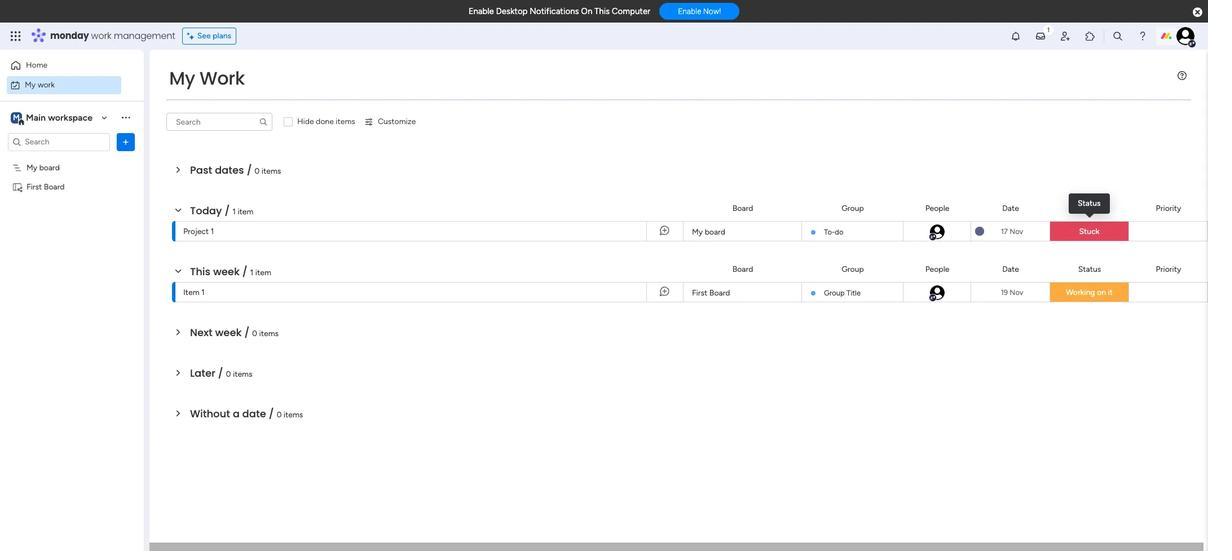 Task type: vqa. For each thing, say whether or not it's contained in the screenshot.
Clear all
no



Task type: describe. For each thing, give the bounding box(es) containing it.
select product image
[[10, 30, 21, 42]]

group for 1
[[842, 203, 864, 213]]

my board inside list box
[[27, 163, 60, 172]]

items inside past dates / 0 items
[[262, 166, 281, 176]]

0 inside past dates / 0 items
[[255, 166, 260, 176]]

1 horizontal spatial first board
[[692, 288, 730, 298]]

0 inside later / 0 items
[[226, 370, 231, 379]]

to-
[[824, 228, 835, 236]]

items inside without a date / 0 items
[[284, 410, 303, 420]]

1 status from the top
[[1078, 199, 1101, 208]]

19 nov
[[1001, 288, 1024, 296]]

project
[[183, 227, 209, 236]]

2 vertical spatial group
[[824, 289, 845, 297]]

to-do
[[824, 228, 844, 236]]

items inside next week / 0 items
[[259, 329, 279, 339]]

0 inside next week / 0 items
[[252, 329, 257, 339]]

priority for 1
[[1156, 203, 1182, 213]]

my work button
[[7, 76, 121, 94]]

workspace image
[[11, 111, 22, 124]]

working
[[1066, 288, 1095, 297]]

workspace options image
[[120, 112, 131, 123]]

invite members image
[[1060, 30, 1071, 42]]

work for my
[[38, 80, 55, 89]]

priority for /
[[1156, 264, 1182, 274]]

1 vertical spatial board
[[705, 227, 726, 237]]

see plans button
[[182, 28, 236, 45]]

week for next
[[215, 326, 242, 340]]

first board link
[[691, 283, 795, 303]]

item inside today / 1 item
[[238, 207, 254, 217]]

work for monday
[[91, 29, 111, 42]]

next
[[190, 326, 213, 340]]

menu image
[[1178, 71, 1187, 80]]

customize button
[[360, 113, 421, 131]]

without a date / 0 items
[[190, 407, 303, 421]]

title
[[847, 289, 861, 297]]

m
[[13, 113, 20, 122]]

computer
[[612, 6, 651, 16]]

board inside the first board link
[[710, 288, 730, 298]]

enable for enable desktop notifications on this computer
[[469, 6, 494, 16]]

inbox image
[[1035, 30, 1047, 42]]

see
[[197, 31, 211, 41]]

jacob simon image
[[929, 284, 946, 301]]

week for this
[[213, 265, 240, 279]]

my work
[[25, 80, 55, 89]]

my work
[[169, 65, 245, 91]]

customize
[[378, 117, 416, 126]]

first inside list box
[[27, 182, 42, 192]]

project 1
[[183, 227, 214, 236]]

past
[[190, 163, 212, 177]]

item inside this week / 1 item
[[255, 268, 271, 278]]

status for /
[[1079, 264, 1101, 274]]

board inside list box
[[39, 163, 60, 172]]

hide done items
[[297, 117, 355, 126]]

see plans
[[197, 31, 231, 41]]

past dates / 0 items
[[190, 163, 281, 177]]

item 1
[[183, 288, 205, 297]]

this week / 1 item
[[190, 265, 271, 279]]

search image
[[259, 117, 268, 126]]

workspace selection element
[[11, 111, 94, 126]]

enable desktop notifications on this computer
[[469, 6, 651, 16]]

1 horizontal spatial first
[[692, 288, 708, 298]]

later
[[190, 366, 215, 380]]

enable now! button
[[660, 3, 740, 20]]

main
[[26, 112, 46, 123]]

people for 1
[[926, 203, 950, 213]]

1 horizontal spatial this
[[595, 6, 610, 16]]

help image
[[1137, 30, 1149, 42]]

17
[[1001, 227, 1008, 236]]

apps image
[[1085, 30, 1096, 42]]

work
[[200, 65, 245, 91]]



Task type: locate. For each thing, give the bounding box(es) containing it.
group up do
[[842, 203, 864, 213]]

1 people from the top
[[926, 203, 950, 213]]

my
[[169, 65, 195, 91], [25, 80, 36, 89], [27, 163, 37, 172], [692, 227, 703, 237]]

0 horizontal spatial this
[[190, 265, 211, 279]]

nov right 19 at the right
[[1010, 288, 1024, 296]]

0 vertical spatial group
[[842, 203, 864, 213]]

nov for 19 nov
[[1010, 288, 1024, 296]]

1 inside today / 1 item
[[233, 207, 236, 217]]

items
[[336, 117, 355, 126], [262, 166, 281, 176], [259, 329, 279, 339], [233, 370, 252, 379], [284, 410, 303, 420]]

1 vertical spatial item
[[255, 268, 271, 278]]

first board
[[27, 182, 65, 192], [692, 288, 730, 298]]

0 right date
[[277, 410, 282, 420]]

1 vertical spatial first board
[[692, 288, 730, 298]]

my board link
[[691, 222, 795, 242]]

stuck
[[1080, 227, 1100, 236]]

list box
[[0, 156, 144, 349]]

2 people from the top
[[926, 264, 950, 274]]

0 horizontal spatial my board
[[27, 163, 60, 172]]

week right next
[[215, 326, 242, 340]]

1 vertical spatial nov
[[1010, 288, 1024, 296]]

home button
[[7, 56, 121, 74]]

enable left now!
[[678, 7, 702, 16]]

2 priority from the top
[[1156, 264, 1182, 274]]

status
[[1078, 199, 1101, 208], [1079, 203, 1101, 213], [1079, 264, 1101, 274]]

1 vertical spatial jacob simon image
[[929, 223, 946, 240]]

enable now!
[[678, 7, 721, 16]]

dapulse close image
[[1193, 7, 1203, 18]]

2 nov from the top
[[1010, 288, 1024, 296]]

0 vertical spatial work
[[91, 29, 111, 42]]

home
[[26, 60, 48, 70]]

today
[[190, 204, 222, 218]]

work inside button
[[38, 80, 55, 89]]

1 vertical spatial group
[[842, 264, 864, 274]]

first board inside list box
[[27, 182, 65, 192]]

enable for enable now!
[[678, 7, 702, 16]]

0 horizontal spatial board
[[39, 163, 60, 172]]

0 right dates
[[255, 166, 260, 176]]

Filter dashboard by text search field
[[166, 113, 272, 131]]

desktop
[[496, 6, 528, 16]]

0 vertical spatial week
[[213, 265, 240, 279]]

item
[[183, 288, 199, 297]]

workspace
[[48, 112, 93, 123]]

1 vertical spatial date
[[1003, 264, 1019, 274]]

0 vertical spatial first
[[27, 182, 42, 192]]

this right on
[[595, 6, 610, 16]]

1 priority from the top
[[1156, 203, 1182, 213]]

1 vertical spatial week
[[215, 326, 242, 340]]

done
[[316, 117, 334, 126]]

notifications
[[530, 6, 579, 16]]

notifications image
[[1010, 30, 1022, 42]]

1 vertical spatial people
[[926, 264, 950, 274]]

dates
[[215, 163, 244, 177]]

first
[[27, 182, 42, 192], [692, 288, 708, 298]]

date for 1
[[1003, 203, 1019, 213]]

shareable board image
[[12, 181, 23, 192]]

nov
[[1010, 227, 1024, 236], [1010, 288, 1024, 296]]

1 date from the top
[[1003, 203, 1019, 213]]

management
[[114, 29, 175, 42]]

1 horizontal spatial item
[[255, 268, 271, 278]]

0 vertical spatial first board
[[27, 182, 65, 192]]

2 date from the top
[[1003, 264, 1019, 274]]

nov for 17 nov
[[1010, 227, 1024, 236]]

date for /
[[1003, 264, 1019, 274]]

later / 0 items
[[190, 366, 252, 380]]

date up 17 nov
[[1003, 203, 1019, 213]]

1 horizontal spatial my board
[[692, 227, 726, 237]]

None search field
[[166, 113, 272, 131]]

1 vertical spatial priority
[[1156, 264, 1182, 274]]

priority
[[1156, 203, 1182, 213], [1156, 264, 1182, 274]]

1 vertical spatial my board
[[692, 227, 726, 237]]

option
[[0, 157, 144, 160]]

0 horizontal spatial item
[[238, 207, 254, 217]]

plans
[[213, 31, 231, 41]]

monday work management
[[50, 29, 175, 42]]

hide
[[297, 117, 314, 126]]

on
[[581, 6, 593, 16]]

0 horizontal spatial first board
[[27, 182, 65, 192]]

0 horizontal spatial enable
[[469, 6, 494, 16]]

0 inside without a date / 0 items
[[277, 410, 282, 420]]

jacob simon image
[[1177, 27, 1195, 45], [929, 223, 946, 240]]

board
[[39, 163, 60, 172], [705, 227, 726, 237]]

it
[[1108, 288, 1113, 297]]

0 vertical spatial jacob simon image
[[1177, 27, 1195, 45]]

today / 1 item
[[190, 204, 254, 218]]

board
[[44, 182, 65, 192], [733, 203, 753, 213], [733, 264, 753, 274], [710, 288, 730, 298]]

1 vertical spatial this
[[190, 265, 211, 279]]

1 vertical spatial work
[[38, 80, 55, 89]]

1 horizontal spatial jacob simon image
[[1177, 27, 1195, 45]]

0 horizontal spatial jacob simon image
[[929, 223, 946, 240]]

date
[[242, 407, 266, 421]]

17 nov
[[1001, 227, 1024, 236]]

/
[[247, 163, 252, 177], [225, 204, 230, 218], [242, 265, 248, 279], [244, 326, 250, 340], [218, 366, 223, 380], [269, 407, 274, 421]]

3 status from the top
[[1079, 264, 1101, 274]]

now!
[[703, 7, 721, 16]]

working on it
[[1066, 288, 1113, 297]]

enable left desktop
[[469, 6, 494, 16]]

options image
[[120, 136, 131, 148]]

1 horizontal spatial enable
[[678, 7, 702, 16]]

0 up later / 0 items
[[252, 329, 257, 339]]

group for /
[[842, 264, 864, 274]]

0 right the later
[[226, 370, 231, 379]]

1 horizontal spatial work
[[91, 29, 111, 42]]

on
[[1097, 288, 1106, 297]]

list box containing my board
[[0, 156, 144, 349]]

date up 19 nov
[[1003, 264, 1019, 274]]

without
[[190, 407, 230, 421]]

nov right 17
[[1010, 227, 1024, 236]]

0 vertical spatial this
[[595, 6, 610, 16]]

people
[[926, 203, 950, 213], [926, 264, 950, 274]]

week
[[213, 265, 240, 279], [215, 326, 242, 340]]

enable
[[469, 6, 494, 16], [678, 7, 702, 16]]

monday
[[50, 29, 89, 42]]

date
[[1003, 203, 1019, 213], [1003, 264, 1019, 274]]

0 vertical spatial item
[[238, 207, 254, 217]]

work right monday
[[91, 29, 111, 42]]

0 vertical spatial date
[[1003, 203, 1019, 213]]

2 status from the top
[[1079, 203, 1101, 213]]

0
[[255, 166, 260, 176], [252, 329, 257, 339], [226, 370, 231, 379], [277, 410, 282, 420]]

group
[[842, 203, 864, 213], [842, 264, 864, 274], [824, 289, 845, 297]]

search everything image
[[1113, 30, 1124, 42]]

1 nov from the top
[[1010, 227, 1024, 236]]

0 vertical spatial nov
[[1010, 227, 1024, 236]]

work down home
[[38, 80, 55, 89]]

0 vertical spatial priority
[[1156, 203, 1182, 213]]

status for 1
[[1079, 203, 1101, 213]]

group title
[[824, 289, 861, 297]]

do
[[835, 228, 844, 236]]

people for /
[[926, 264, 950, 274]]

my inside list box
[[27, 163, 37, 172]]

next week / 0 items
[[190, 326, 279, 340]]

1 horizontal spatial board
[[705, 227, 726, 237]]

week down project 1
[[213, 265, 240, 279]]

items inside later / 0 items
[[233, 370, 252, 379]]

1 image
[[1044, 23, 1054, 36]]

1 inside this week / 1 item
[[250, 268, 253, 278]]

Search in workspace field
[[24, 135, 94, 148]]

a
[[233, 407, 240, 421]]

this
[[595, 6, 610, 16], [190, 265, 211, 279]]

work
[[91, 29, 111, 42], [38, 80, 55, 89]]

0 vertical spatial my board
[[27, 163, 60, 172]]

item
[[238, 207, 254, 217], [255, 268, 271, 278]]

1 vertical spatial first
[[692, 288, 708, 298]]

0 horizontal spatial first
[[27, 182, 42, 192]]

my inside button
[[25, 80, 36, 89]]

group left title
[[824, 289, 845, 297]]

this up item 1
[[190, 265, 211, 279]]

19
[[1001, 288, 1008, 296]]

my board
[[27, 163, 60, 172], [692, 227, 726, 237]]

0 horizontal spatial work
[[38, 80, 55, 89]]

group up title
[[842, 264, 864, 274]]

enable inside button
[[678, 7, 702, 16]]

0 vertical spatial people
[[926, 203, 950, 213]]

1
[[233, 207, 236, 217], [211, 227, 214, 236], [250, 268, 253, 278], [201, 288, 205, 297]]

0 vertical spatial board
[[39, 163, 60, 172]]

main workspace
[[26, 112, 93, 123]]



